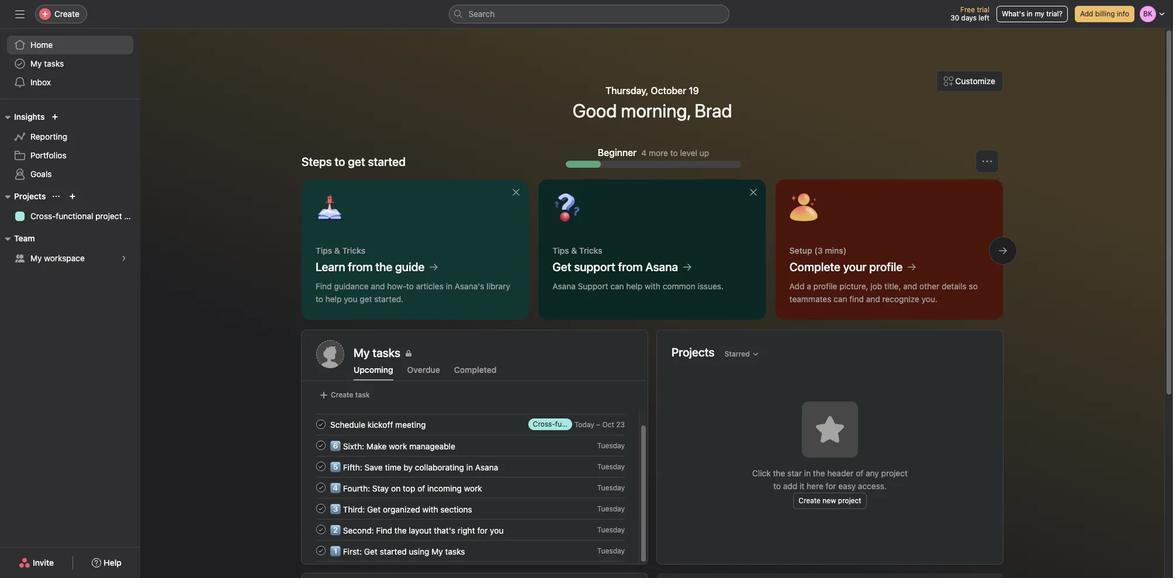 Task type: describe. For each thing, give the bounding box(es) containing it.
tuesday button for in
[[597, 462, 625, 471]]

1 vertical spatial projects
[[672, 345, 715, 359]]

4
[[642, 148, 647, 158]]

1 vertical spatial find
[[376, 525, 392, 535]]

steps
[[302, 155, 332, 168]]

portfolios
[[30, 150, 66, 160]]

support
[[578, 281, 608, 291]]

add
[[783, 481, 798, 491]]

free trial 30 days left
[[951, 5, 990, 22]]

19
[[689, 85, 699, 96]]

top
[[403, 483, 415, 493]]

setup
[[790, 246, 812, 255]]

3️⃣
[[330, 504, 341, 514]]

23
[[616, 420, 625, 429]]

tips & tricks for learn
[[316, 246, 365, 255]]

create inside click the star in the header of any project to add it here for easy access. create new project
[[799, 496, 821, 505]]

goals
[[30, 169, 52, 179]]

fifth:
[[343, 462, 362, 472]]

my tasks link
[[7, 54, 133, 73]]

1 horizontal spatial and
[[866, 294, 880, 304]]

common
[[663, 281, 696, 291]]

1 completed image from the top
[[314, 396, 328, 410]]

first:
[[343, 546, 362, 556]]

projects inside dropdown button
[[14, 191, 46, 201]]

completed checkbox for 4️⃣
[[314, 481, 328, 495]]

scroll card carousel right image
[[999, 246, 1008, 255]]

what's in my trial? button
[[997, 6, 1068, 22]]

issues.
[[698, 281, 724, 291]]

articles
[[416, 281, 444, 291]]

completed image for 2️⃣
[[314, 523, 328, 537]]

completed image for 6️⃣
[[314, 438, 328, 453]]

show options, current sort, top image
[[53, 193, 60, 200]]

home
[[30, 40, 53, 50]]

create new project button
[[794, 493, 867, 509]]

dismiss image
[[749, 188, 758, 197]]

other
[[920, 281, 940, 291]]

learn
[[316, 260, 345, 274]]

header
[[828, 468, 854, 478]]

team
[[14, 233, 35, 243]]

using
[[409, 546, 429, 556]]

by
[[404, 462, 413, 472]]

october
[[651, 85, 687, 96]]

completed
[[454, 365, 497, 375]]

4️⃣ fourth: stay on top of incoming work
[[330, 483, 482, 493]]

find inside find guidance and how-to articles in asana's library to help you get started.
[[316, 281, 332, 291]]

tuesday for in
[[597, 462, 625, 471]]

tuesday button for incoming
[[597, 483, 625, 492]]

add for add a profile picture, job title, and other details so teammates can find and recognize you.
[[790, 281, 805, 291]]

fourth:
[[343, 483, 370, 493]]

completed checkbox for 3️⃣
[[314, 502, 328, 516]]

completed checkbox for 5️⃣
[[314, 460, 328, 474]]

teams element
[[0, 228, 140, 270]]

find
[[850, 294, 864, 304]]

what's in my trial?
[[1002, 9, 1063, 18]]

click
[[752, 468, 771, 478]]

the up here
[[813, 468, 825, 478]]

create for create task
[[331, 391, 353, 399]]

–
[[596, 420, 600, 429]]

2 from from the left
[[618, 260, 643, 274]]

invite
[[33, 558, 54, 568]]

collaborating
[[415, 462, 464, 472]]

free
[[961, 5, 975, 14]]

cross-functional project plan link
[[7, 207, 140, 226]]

create button
[[35, 5, 87, 23]]

kickoff
[[368, 419, 393, 429]]

started
[[380, 546, 407, 556]]

search list box
[[449, 5, 729, 23]]

of inside click the star in the header of any project to add it here for easy access. create new project
[[856, 468, 864, 478]]

4 tuesday button from the top
[[597, 504, 625, 513]]

1 horizontal spatial asana
[[553, 281, 576, 291]]

projects button
[[0, 189, 46, 203]]

tips for get support from asana
[[553, 246, 569, 255]]

complete
[[790, 260, 841, 274]]

2 vertical spatial project
[[838, 496, 862, 505]]

tips & tricks for get
[[553, 246, 602, 255]]

you inside find guidance and how-to articles in asana's library to help you get started.
[[344, 294, 358, 304]]

in inside click the star in the header of any project to add it here for easy access. create new project
[[804, 468, 811, 478]]

that's
[[434, 525, 455, 535]]

2 vertical spatial my
[[432, 546, 443, 556]]

teammates
[[790, 294, 832, 304]]

dismiss image
[[512, 188, 521, 197]]

0 vertical spatial project
[[95, 211, 122, 221]]

started.
[[374, 294, 404, 304]]

get
[[360, 294, 372, 304]]

new image
[[52, 113, 59, 120]]

it
[[800, 481, 805, 491]]

to inside click the star in the header of any project to add it here for easy access. create new project
[[773, 481, 781, 491]]

plan
[[124, 211, 140, 221]]

0 vertical spatial asana
[[646, 260, 678, 274]]

tuesday button for tasks
[[597, 546, 625, 555]]

1 vertical spatial tasks
[[445, 546, 465, 556]]

layout
[[409, 525, 432, 535]]

6️⃣
[[330, 441, 341, 451]]

starred button
[[719, 346, 765, 362]]

add billing info
[[1080, 9, 1130, 18]]

overdue
[[407, 365, 440, 375]]

what's
[[1002, 9, 1025, 18]]

completed image for schedule
[[314, 417, 328, 431]]

the left star
[[773, 468, 785, 478]]

get started
[[348, 155, 406, 168]]

days
[[961, 13, 977, 22]]

to down learn
[[316, 294, 323, 304]]

make
[[366, 441, 387, 451]]

details
[[942, 281, 967, 291]]

2️⃣ second: find the layout that's right for you
[[330, 525, 504, 535]]

my for my workspace
[[30, 253, 42, 263]]

completed checkbox for schedule
[[314, 417, 328, 431]]

sections
[[440, 504, 472, 514]]

second:
[[343, 525, 374, 535]]

setup (3 mins)
[[790, 246, 847, 255]]

2️⃣
[[330, 525, 341, 535]]

& tricks for support
[[571, 246, 602, 255]]

in inside find guidance and how-to articles in asana's library to help you get started.
[[446, 281, 453, 291]]

title,
[[885, 281, 901, 291]]

thursday,
[[606, 85, 649, 96]]

insights button
[[0, 110, 45, 124]]

add a profile picture, job title, and other details so teammates can find and recognize you.
[[790, 281, 978, 304]]

add billing info button
[[1075, 6, 1135, 22]]

my tasks link
[[354, 345, 633, 361]]

6️⃣ sixth: make work manageable
[[330, 441, 455, 451]]

insights element
[[0, 106, 140, 186]]

overdue button
[[407, 365, 440, 381]]

1 horizontal spatial you
[[490, 525, 504, 535]]

customize
[[956, 76, 996, 86]]

hide sidebar image
[[15, 9, 25, 19]]

today
[[575, 420, 594, 429]]

(3 mins)
[[815, 246, 847, 255]]

5️⃣ fifth: save time by collaborating in asana
[[330, 462, 498, 472]]

to inside "beginner 4 more to level up"
[[670, 148, 678, 158]]



Task type: vqa. For each thing, say whether or not it's contained in the screenshot.
left and
yes



Task type: locate. For each thing, give the bounding box(es) containing it.
get support from asana
[[553, 260, 678, 274]]

you right right
[[490, 525, 504, 535]]

in inside button
[[1027, 9, 1033, 18]]

completed image for 3️⃣
[[314, 502, 328, 516]]

2 completed checkbox from the top
[[314, 438, 328, 453]]

completed checkbox left 6️⃣
[[314, 438, 328, 453]]

projects
[[14, 191, 46, 201], [672, 345, 715, 359]]

create task
[[331, 391, 370, 399]]

0 horizontal spatial project
[[95, 211, 122, 221]]

completed checkbox left the "create task"
[[314, 396, 328, 410]]

completed image left schedule
[[314, 417, 328, 431]]

1 horizontal spatial tasks
[[445, 546, 465, 556]]

completed image
[[314, 396, 328, 410], [314, 417, 328, 431], [314, 460, 328, 474], [314, 523, 328, 537]]

global element
[[0, 29, 140, 99]]

2 tuesday from the top
[[597, 462, 625, 471]]

1 vertical spatial profile
[[814, 281, 837, 291]]

my down team
[[30, 253, 42, 263]]

and up recognize
[[903, 281, 917, 291]]

1 horizontal spatial projects
[[672, 345, 715, 359]]

1 horizontal spatial add
[[1080, 9, 1094, 18]]

2 vertical spatial create
[[799, 496, 821, 505]]

& tricks for from
[[334, 246, 365, 255]]

cross-functional project plan
[[30, 211, 140, 221]]

completed image left 2️⃣ on the left bottom of the page
[[314, 523, 328, 537]]

project right any at right
[[881, 468, 908, 478]]

1 vertical spatial my
[[30, 253, 42, 263]]

1 vertical spatial of
[[418, 483, 425, 493]]

tips up get support from asana
[[553, 246, 569, 255]]

2 completed image from the top
[[314, 417, 328, 431]]

time
[[385, 462, 401, 472]]

library
[[487, 281, 510, 291]]

0 horizontal spatial add
[[790, 281, 805, 291]]

actions image
[[983, 157, 992, 166]]

with
[[645, 281, 661, 291], [422, 504, 438, 514]]

functional
[[56, 211, 93, 221]]

here
[[807, 481, 824, 491]]

add left billing
[[1080, 9, 1094, 18]]

add
[[1080, 9, 1094, 18], [790, 281, 805, 291]]

0 horizontal spatial can
[[611, 281, 624, 291]]

0 vertical spatial you
[[344, 294, 358, 304]]

add for add billing info
[[1080, 9, 1094, 18]]

0 vertical spatial create
[[54, 9, 79, 19]]

tasks down home
[[44, 58, 64, 68]]

customize button
[[936, 71, 1003, 92]]

the
[[375, 260, 393, 274], [773, 468, 785, 478], [813, 468, 825, 478], [395, 525, 407, 535]]

asana left support
[[553, 281, 576, 291]]

job
[[871, 281, 882, 291]]

0 vertical spatial get
[[553, 260, 572, 274]]

2 horizontal spatial project
[[881, 468, 908, 478]]

manageable
[[409, 441, 455, 451]]

create for create
[[54, 9, 79, 19]]

the left layout
[[395, 525, 407, 535]]

0 horizontal spatial from
[[348, 260, 373, 274]]

0 horizontal spatial profile
[[814, 281, 837, 291]]

1 horizontal spatial for
[[826, 481, 836, 491]]

with for help
[[645, 281, 661, 291]]

search
[[469, 9, 495, 19]]

1 horizontal spatial help
[[626, 281, 643, 291]]

with for organized
[[422, 504, 438, 514]]

trial
[[977, 5, 990, 14]]

1 vertical spatial work
[[464, 483, 482, 493]]

5 tuesday from the top
[[597, 525, 625, 534]]

5 tuesday button from the top
[[597, 525, 625, 534]]

1 horizontal spatial create
[[331, 391, 353, 399]]

goals link
[[7, 165, 133, 184]]

1 & tricks from the left
[[334, 246, 365, 255]]

0 vertical spatial add
[[1080, 9, 1094, 18]]

1 vertical spatial with
[[422, 504, 438, 514]]

create left task
[[331, 391, 353, 399]]

reporting
[[30, 132, 67, 141]]

find guidance and how-to articles in asana's library to help you get started.
[[316, 281, 510, 304]]

1️⃣
[[330, 546, 341, 556]]

for inside click the star in the header of any project to add it here for easy access. create new project
[[826, 481, 836, 491]]

2 horizontal spatial asana
[[646, 260, 678, 274]]

5️⃣
[[330, 462, 341, 472]]

completed image left the "create task"
[[314, 396, 328, 410]]

1 tips & tricks from the left
[[316, 246, 365, 255]]

can left find
[[834, 294, 847, 304]]

0 vertical spatial of
[[856, 468, 864, 478]]

insights
[[14, 112, 45, 122]]

0 horizontal spatial of
[[418, 483, 425, 493]]

level
[[680, 148, 697, 158]]

3️⃣ third: get organized with sections
[[330, 504, 472, 514]]

0 horizontal spatial work
[[389, 441, 407, 451]]

upcoming button
[[354, 365, 393, 381]]

create task button
[[316, 387, 373, 403]]

1 horizontal spatial with
[[645, 281, 661, 291]]

asana right collaborating
[[475, 462, 498, 472]]

2 vertical spatial completed checkbox
[[314, 544, 328, 558]]

schedule kickoff meeting
[[330, 419, 426, 429]]

create inside popup button
[[54, 9, 79, 19]]

0 vertical spatial find
[[316, 281, 332, 291]]

my right "using" on the bottom left
[[432, 546, 443, 556]]

1 completed checkbox from the top
[[314, 417, 328, 431]]

4 tuesday from the top
[[597, 504, 625, 513]]

projects left 'starred'
[[672, 345, 715, 359]]

add inside 'add a profile picture, job title, and other details so teammates can find and recognize you.'
[[790, 281, 805, 291]]

in left my
[[1027, 9, 1033, 18]]

and inside find guidance and how-to articles in asana's library to help you get started.
[[371, 281, 385, 291]]

schedule
[[330, 419, 365, 429]]

5 completed checkbox from the top
[[314, 523, 328, 537]]

help inside find guidance and how-to articles in asana's library to help you get started.
[[325, 294, 342, 304]]

1 from from the left
[[348, 260, 373, 274]]

create inside button
[[331, 391, 353, 399]]

0 horizontal spatial create
[[54, 9, 79, 19]]

inbox link
[[7, 73, 133, 92]]

1 vertical spatial add
[[790, 281, 805, 291]]

help down guidance
[[325, 294, 342, 304]]

completed checkbox left "3️⃣"
[[314, 502, 328, 516]]

inbox
[[30, 77, 51, 87]]

oct
[[602, 420, 614, 429]]

work right make
[[389, 441, 407, 451]]

0 horizontal spatial help
[[325, 294, 342, 304]]

my for my tasks
[[30, 58, 42, 68]]

1 tuesday button from the top
[[597, 441, 625, 450]]

3 tuesday from the top
[[597, 483, 625, 492]]

profile up title,
[[870, 260, 903, 274]]

1 horizontal spatial tips & tricks
[[553, 246, 602, 255]]

reporting link
[[7, 127, 133, 146]]

in right star
[[804, 468, 811, 478]]

completed checkbox left 1️⃣
[[314, 544, 328, 558]]

completed button
[[454, 365, 497, 381]]

third:
[[343, 504, 365, 514]]

tuesday for tasks
[[597, 546, 625, 555]]

profile for a
[[814, 281, 837, 291]]

asana support can help with common issues.
[[553, 281, 724, 291]]

0 horizontal spatial tips & tricks
[[316, 246, 365, 255]]

and down job
[[866, 294, 880, 304]]

get right third:
[[367, 504, 381, 514]]

completed checkbox left schedule
[[314, 417, 328, 431]]

of left any at right
[[856, 468, 864, 478]]

1 horizontal spatial of
[[856, 468, 864, 478]]

& tricks
[[334, 246, 365, 255], [571, 246, 602, 255]]

you down guidance
[[344, 294, 358, 304]]

1 horizontal spatial find
[[376, 525, 392, 535]]

tuesday button
[[597, 441, 625, 450], [597, 462, 625, 471], [597, 483, 625, 492], [597, 504, 625, 513], [597, 525, 625, 534], [597, 546, 625, 555]]

support
[[574, 260, 615, 274]]

0 horizontal spatial projects
[[14, 191, 46, 201]]

asana's
[[455, 281, 484, 291]]

3 tuesday button from the top
[[597, 483, 625, 492]]

to left add
[[773, 481, 781, 491]]

2 completed image from the top
[[314, 481, 328, 495]]

1 horizontal spatial work
[[464, 483, 482, 493]]

0 vertical spatial profile
[[870, 260, 903, 274]]

Completed checkbox
[[314, 417, 328, 431], [314, 438, 328, 453], [314, 460, 328, 474], [314, 481, 328, 495], [314, 523, 328, 537]]

add inside button
[[1080, 9, 1094, 18]]

completed image for 4️⃣
[[314, 481, 328, 495]]

0 horizontal spatial tasks
[[44, 58, 64, 68]]

completed image for 5️⃣
[[314, 460, 328, 474]]

add profile photo image
[[316, 340, 344, 368]]

my tasks
[[30, 58, 64, 68]]

to down guide
[[406, 281, 414, 291]]

any
[[866, 468, 879, 478]]

from up asana support can help with common issues.
[[618, 260, 643, 274]]

completed checkbox left 5️⃣
[[314, 460, 328, 474]]

6 tuesday from the top
[[597, 546, 625, 555]]

1 vertical spatial for
[[477, 525, 488, 535]]

completed checkbox for 2️⃣
[[314, 523, 328, 537]]

in right articles
[[446, 281, 453, 291]]

can down get support from asana
[[611, 281, 624, 291]]

profile for your
[[870, 260, 903, 274]]

new project or portfolio image
[[69, 193, 76, 200]]

0 horizontal spatial for
[[477, 525, 488, 535]]

completed image for 1️⃣
[[314, 544, 328, 558]]

my
[[1035, 9, 1045, 18]]

30
[[951, 13, 960, 22]]

the up how-
[[375, 260, 393, 274]]

info
[[1117, 9, 1130, 18]]

0 vertical spatial can
[[611, 281, 624, 291]]

1 tuesday from the top
[[597, 441, 625, 450]]

0 horizontal spatial find
[[316, 281, 332, 291]]

today – oct 23
[[575, 420, 625, 429]]

how-
[[387, 281, 406, 291]]

1 horizontal spatial tips
[[553, 246, 569, 255]]

in right collaborating
[[466, 462, 473, 472]]

my inside teams element
[[30, 253, 42, 263]]

work up sections
[[464, 483, 482, 493]]

task
[[355, 391, 370, 399]]

help down get support from asana
[[626, 281, 643, 291]]

of right top
[[418, 483, 425, 493]]

my workspace link
[[7, 249, 133, 268]]

3 completed checkbox from the top
[[314, 544, 328, 558]]

get right first:
[[364, 546, 378, 556]]

project down 'easy'
[[838, 496, 862, 505]]

save
[[365, 462, 383, 472]]

help
[[626, 281, 643, 291], [325, 294, 342, 304]]

0 vertical spatial with
[[645, 281, 661, 291]]

find up started
[[376, 525, 392, 535]]

0 horizontal spatial and
[[371, 281, 385, 291]]

3 completed checkbox from the top
[[314, 460, 328, 474]]

2 tuesday button from the top
[[597, 462, 625, 471]]

1 horizontal spatial project
[[838, 496, 862, 505]]

1 completed image from the top
[[314, 438, 328, 453]]

2 vertical spatial get
[[364, 546, 378, 556]]

right
[[458, 525, 475, 535]]

1 horizontal spatial from
[[618, 260, 643, 274]]

so
[[969, 281, 978, 291]]

tips for learn from the guide
[[316, 246, 332, 255]]

1 horizontal spatial can
[[834, 294, 847, 304]]

tips & tricks up learn
[[316, 246, 365, 255]]

1 vertical spatial completed checkbox
[[314, 502, 328, 516]]

recognize
[[883, 294, 920, 304]]

completed image
[[314, 438, 328, 453], [314, 481, 328, 495], [314, 502, 328, 516], [314, 544, 328, 558]]

1 vertical spatial you
[[490, 525, 504, 535]]

billing
[[1095, 9, 1115, 18]]

tips up learn
[[316, 246, 332, 255]]

1 vertical spatial create
[[331, 391, 353, 399]]

completed checkbox left 2️⃣ on the left bottom of the page
[[314, 523, 328, 537]]

Completed checkbox
[[314, 396, 328, 410], [314, 502, 328, 516], [314, 544, 328, 558]]

profile inside 'add a profile picture, job title, and other details so teammates can find and recognize you.'
[[814, 281, 837, 291]]

2 completed checkbox from the top
[[314, 502, 328, 516]]

get for 1️⃣ first: get started using my tasks
[[364, 546, 378, 556]]

0 vertical spatial tasks
[[44, 58, 64, 68]]

1 vertical spatial get
[[367, 504, 381, 514]]

0 vertical spatial projects
[[14, 191, 46, 201]]

meeting
[[395, 419, 426, 429]]

projects element
[[0, 186, 140, 228]]

2 & tricks from the left
[[571, 246, 602, 255]]

get for 3️⃣ third: get organized with sections
[[367, 504, 381, 514]]

0 horizontal spatial you
[[344, 294, 358, 304]]

completed image left 4️⃣
[[314, 481, 328, 495]]

projects up the cross-
[[14, 191, 46, 201]]

3 completed image from the top
[[314, 460, 328, 474]]

1 vertical spatial asana
[[553, 281, 576, 291]]

2 tips from the left
[[553, 246, 569, 255]]

from
[[348, 260, 373, 274], [618, 260, 643, 274]]

tips & tricks up 'support'
[[553, 246, 602, 255]]

learn from the guide
[[316, 260, 425, 274]]

more
[[649, 148, 668, 158]]

and up started.
[[371, 281, 385, 291]]

2 tips & tricks from the left
[[553, 246, 602, 255]]

asana up common
[[646, 260, 678, 274]]

0 horizontal spatial tips
[[316, 246, 332, 255]]

0 horizontal spatial asana
[[475, 462, 498, 472]]

tasks down that's
[[445, 546, 465, 556]]

1 tips from the left
[[316, 246, 332, 255]]

0 vertical spatial work
[[389, 441, 407, 451]]

find down learn
[[316, 281, 332, 291]]

1 completed checkbox from the top
[[314, 396, 328, 410]]

2 vertical spatial asana
[[475, 462, 498, 472]]

completed image left 1️⃣
[[314, 544, 328, 558]]

to left 'level' on the right top of page
[[670, 148, 678, 158]]

can inside 'add a profile picture, job title, and other details so teammates can find and recognize you.'
[[834, 294, 847, 304]]

for up "new"
[[826, 481, 836, 491]]

in
[[1027, 9, 1033, 18], [446, 281, 453, 291], [466, 462, 473, 472], [804, 468, 811, 478]]

from up guidance
[[348, 260, 373, 274]]

completed image left 5️⃣
[[314, 460, 328, 474]]

for right right
[[477, 525, 488, 535]]

you.
[[922, 294, 938, 304]]

picture,
[[840, 281, 869, 291]]

tasks inside global element
[[44, 58, 64, 68]]

1 vertical spatial project
[[881, 468, 908, 478]]

0 vertical spatial for
[[826, 481, 836, 491]]

profile
[[870, 260, 903, 274], [814, 281, 837, 291]]

completed checkbox for 1️⃣
[[314, 544, 328, 558]]

6 tuesday button from the top
[[597, 546, 625, 555]]

tuesday for incoming
[[597, 483, 625, 492]]

completed checkbox left 4️⃣
[[314, 481, 328, 495]]

tuesday button for right
[[597, 525, 625, 534]]

2 horizontal spatial and
[[903, 281, 917, 291]]

add left a
[[790, 281, 805, 291]]

my inside global element
[[30, 58, 42, 68]]

cross-
[[30, 211, 56, 221]]

my up inbox
[[30, 58, 42, 68]]

create down here
[[799, 496, 821, 505]]

0 horizontal spatial & tricks
[[334, 246, 365, 255]]

create up home link
[[54, 9, 79, 19]]

tuesday for right
[[597, 525, 625, 534]]

3 completed image from the top
[[314, 502, 328, 516]]

with up layout
[[422, 504, 438, 514]]

2 horizontal spatial create
[[799, 496, 821, 505]]

4 completed checkbox from the top
[[314, 481, 328, 495]]

profile right a
[[814, 281, 837, 291]]

upcoming
[[354, 365, 393, 375]]

completed checkbox for 6️⃣
[[314, 438, 328, 453]]

1 vertical spatial help
[[325, 294, 342, 304]]

project left plan
[[95, 211, 122, 221]]

4 completed image from the top
[[314, 544, 328, 558]]

0 vertical spatial completed checkbox
[[314, 396, 328, 410]]

& tricks up learn
[[334, 246, 365, 255]]

with left common
[[645, 281, 661, 291]]

to right steps
[[335, 155, 345, 168]]

help
[[104, 558, 122, 568]]

see details, my workspace image
[[120, 255, 127, 262]]

0 vertical spatial help
[[626, 281, 643, 291]]

0 horizontal spatial with
[[422, 504, 438, 514]]

get left 'support'
[[553, 260, 572, 274]]

completed image left 6️⃣
[[314, 438, 328, 453]]

1 horizontal spatial & tricks
[[571, 246, 602, 255]]

1 vertical spatial can
[[834, 294, 847, 304]]

& tricks up 'support'
[[571, 246, 602, 255]]

a
[[807, 281, 811, 291]]

1 horizontal spatial profile
[[870, 260, 903, 274]]

access.
[[858, 481, 887, 491]]

0 vertical spatial my
[[30, 58, 42, 68]]

completed image left "3️⃣"
[[314, 502, 328, 516]]

4 completed image from the top
[[314, 523, 328, 537]]



